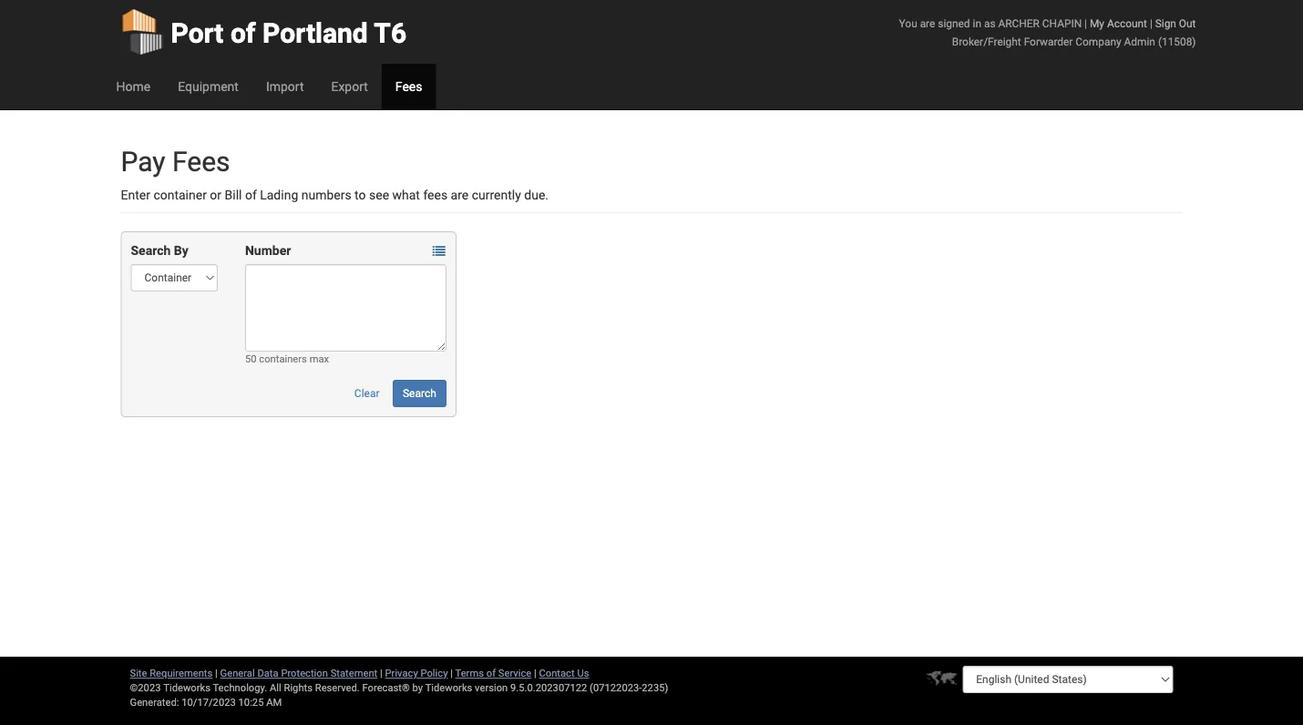 Task type: describe. For each thing, give the bounding box(es) containing it.
export button
[[318, 64, 382, 109]]

sign out link
[[1156, 17, 1197, 30]]

contact us link
[[539, 668, 589, 680]]

admin
[[1125, 35, 1156, 48]]

of inside port of portland t6 "link"
[[231, 17, 256, 49]]

broker/freight
[[953, 35, 1022, 48]]

equipment
[[178, 79, 239, 94]]

signed
[[939, 17, 971, 30]]

1 vertical spatial fees
[[172, 145, 230, 178]]

site requirements | general data protection statement | privacy policy | terms of service | contact us ©2023 tideworks technology. all rights reserved. forecast® by tideworks version 9.5.0.202307122 (07122023-2235) generated: 10/17/2023 10:25 am
[[130, 668, 669, 709]]

(07122023-
[[590, 683, 642, 694]]

| up tideworks
[[451, 668, 453, 680]]

number
[[245, 243, 291, 258]]

by
[[174, 243, 189, 258]]

reserved.
[[315, 683, 360, 694]]

company
[[1076, 35, 1122, 48]]

home button
[[103, 64, 164, 109]]

import
[[266, 79, 304, 94]]

9.5.0.202307122
[[511, 683, 588, 694]]

0 horizontal spatial are
[[451, 187, 469, 202]]

site requirements link
[[130, 668, 213, 680]]

equipment button
[[164, 64, 252, 109]]

search for search
[[403, 388, 437, 400]]

see
[[369, 187, 389, 202]]

port of portland t6
[[171, 17, 407, 49]]

bill
[[225, 187, 242, 202]]

| left sign
[[1151, 17, 1153, 30]]

| left general
[[215, 668, 218, 680]]

due.
[[525, 187, 549, 202]]

home
[[116, 79, 151, 94]]

currently
[[472, 187, 521, 202]]

terms
[[456, 668, 484, 680]]

import button
[[252, 64, 318, 109]]

or
[[210, 187, 222, 202]]

enter container or bill of lading numbers to see what fees are currently due.
[[121, 187, 549, 202]]

of inside site requirements | general data protection statement | privacy policy | terms of service | contact us ©2023 tideworks technology. all rights reserved. forecast® by tideworks version 9.5.0.202307122 (07122023-2235) generated: 10/17/2023 10:25 am
[[487, 668, 496, 680]]

all
[[270, 683, 282, 694]]

1 vertical spatial of
[[245, 187, 257, 202]]

10/17/2023
[[182, 697, 236, 709]]

| left my
[[1085, 17, 1088, 30]]

by
[[413, 683, 423, 694]]

pay
[[121, 145, 166, 178]]

50
[[245, 353, 257, 365]]

service
[[499, 668, 532, 680]]

50 containers max
[[245, 353, 329, 365]]

in
[[973, 17, 982, 30]]

show list image
[[433, 245, 446, 258]]

container
[[154, 187, 207, 202]]

my
[[1091, 17, 1105, 30]]

technology.
[[213, 683, 267, 694]]

clear button
[[345, 380, 390, 408]]

statement
[[331, 668, 378, 680]]

account
[[1108, 17, 1148, 30]]

am
[[266, 697, 282, 709]]

fees button
[[382, 64, 436, 109]]

| up forecast®
[[380, 668, 383, 680]]

fees inside dropdown button
[[396, 79, 423, 94]]

containers
[[259, 353, 307, 365]]

data
[[258, 668, 279, 680]]



Task type: vqa. For each thing, say whether or not it's contained in the screenshot.
My Account LINK
yes



Task type: locate. For each thing, give the bounding box(es) containing it.
port of portland t6 link
[[121, 0, 407, 64]]

site
[[130, 668, 147, 680]]

2235)
[[642, 683, 669, 694]]

Number text field
[[245, 264, 447, 352]]

us
[[578, 668, 589, 680]]

to
[[355, 187, 366, 202]]

search button
[[393, 380, 447, 408]]

1 horizontal spatial are
[[921, 17, 936, 30]]

contact
[[539, 668, 575, 680]]

search
[[131, 243, 171, 258], [403, 388, 437, 400]]

lading
[[260, 187, 298, 202]]

you
[[900, 17, 918, 30]]

are right the you
[[921, 17, 936, 30]]

are right fees
[[451, 187, 469, 202]]

2 vertical spatial of
[[487, 668, 496, 680]]

0 vertical spatial of
[[231, 17, 256, 49]]

what
[[393, 187, 420, 202]]

1 vertical spatial are
[[451, 187, 469, 202]]

fees down t6
[[396, 79, 423, 94]]

port
[[171, 17, 224, 49]]

fees
[[423, 187, 448, 202]]

0 vertical spatial are
[[921, 17, 936, 30]]

pay fees
[[121, 145, 230, 178]]

version
[[475, 683, 508, 694]]

export
[[331, 79, 368, 94]]

clear
[[355, 388, 380, 400]]

search inside button
[[403, 388, 437, 400]]

generated:
[[130, 697, 179, 709]]

as
[[985, 17, 996, 30]]

are
[[921, 17, 936, 30], [451, 187, 469, 202]]

t6
[[374, 17, 407, 49]]

search right clear at the left of page
[[403, 388, 437, 400]]

you are signed in as archer chapin | my account | sign out broker/freight forwarder company admin (11508)
[[900, 17, 1197, 48]]

1 vertical spatial search
[[403, 388, 437, 400]]

requirements
[[150, 668, 213, 680]]

archer
[[999, 17, 1040, 30]]

of up "version"
[[487, 668, 496, 680]]

policy
[[421, 668, 448, 680]]

of
[[231, 17, 256, 49], [245, 187, 257, 202], [487, 668, 496, 680]]

0 vertical spatial search
[[131, 243, 171, 258]]

tideworks
[[426, 683, 473, 694]]

numbers
[[302, 187, 352, 202]]

of right port
[[231, 17, 256, 49]]

forecast®
[[362, 683, 410, 694]]

search by
[[131, 243, 189, 258]]

my account link
[[1091, 17, 1148, 30]]

privacy
[[385, 668, 418, 680]]

general
[[220, 668, 255, 680]]

1 horizontal spatial search
[[403, 388, 437, 400]]

sign
[[1156, 17, 1177, 30]]

portland
[[263, 17, 368, 49]]

are inside 'you are signed in as archer chapin | my account | sign out broker/freight forwarder company admin (11508)'
[[921, 17, 936, 30]]

terms of service link
[[456, 668, 532, 680]]

max
[[310, 353, 329, 365]]

search left by
[[131, 243, 171, 258]]

privacy policy link
[[385, 668, 448, 680]]

©2023 tideworks
[[130, 683, 211, 694]]

fees
[[396, 79, 423, 94], [172, 145, 230, 178]]

of right bill
[[245, 187, 257, 202]]

enter
[[121, 187, 150, 202]]

| up 9.5.0.202307122
[[534, 668, 537, 680]]

general data protection statement link
[[220, 668, 378, 680]]

0 horizontal spatial search
[[131, 243, 171, 258]]

forwarder
[[1025, 35, 1074, 48]]

0 horizontal spatial fees
[[172, 145, 230, 178]]

rights
[[284, 683, 313, 694]]

out
[[1180, 17, 1197, 30]]

search for search by
[[131, 243, 171, 258]]

protection
[[281, 668, 328, 680]]

fees up or
[[172, 145, 230, 178]]

1 horizontal spatial fees
[[396, 79, 423, 94]]

|
[[1085, 17, 1088, 30], [1151, 17, 1153, 30], [215, 668, 218, 680], [380, 668, 383, 680], [451, 668, 453, 680], [534, 668, 537, 680]]

(11508)
[[1159, 35, 1197, 48]]

chapin
[[1043, 17, 1083, 30]]

0 vertical spatial fees
[[396, 79, 423, 94]]

10:25
[[239, 697, 264, 709]]



